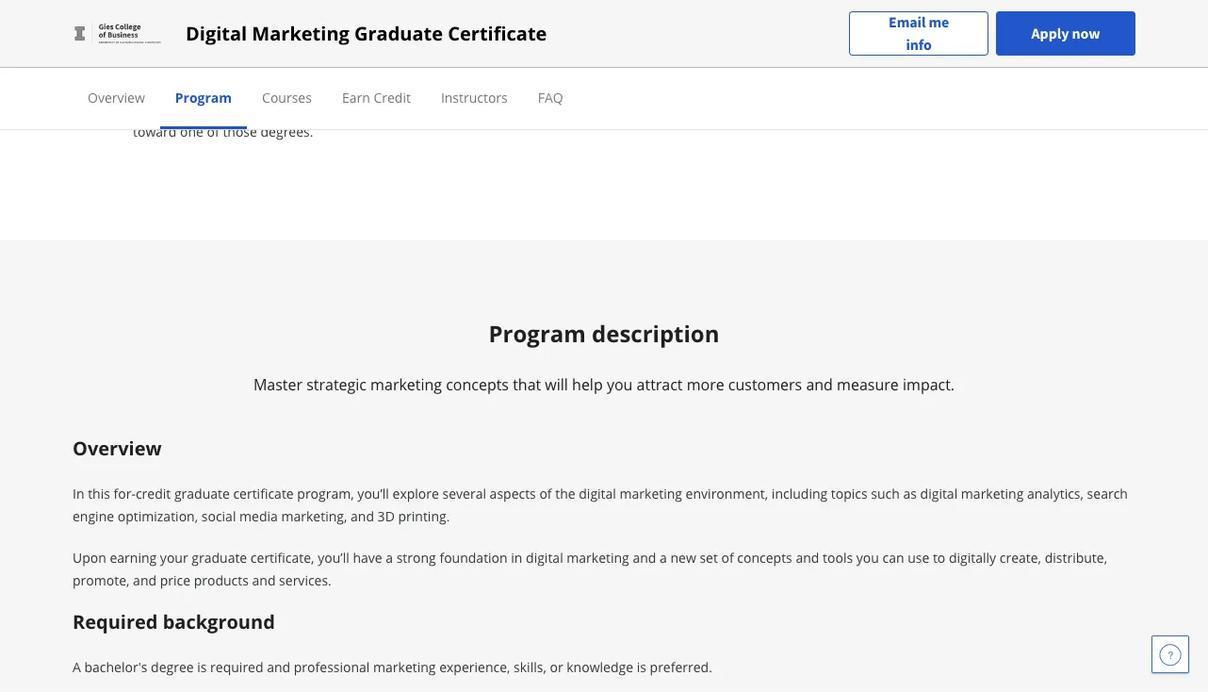 Task type: vqa. For each thing, say whether or not it's contained in the screenshot.
"Articles"
no



Task type: locate. For each thing, give the bounding box(es) containing it.
program inside certificate menu element
[[175, 88, 232, 106]]

apply
[[1032, 24, 1070, 43]]

0 vertical spatial graduate
[[174, 484, 230, 502]]

background
[[163, 608, 275, 634]]

0 vertical spatial overview
[[88, 88, 145, 106]]

info
[[906, 35, 932, 54]]

2 a from the left
[[660, 548, 667, 566]]

you'll up 3d
[[358, 484, 389, 502]]

program
[[175, 88, 232, 106], [489, 318, 586, 349]]

digital right the 'in'
[[526, 548, 563, 566]]

0 horizontal spatial of
[[540, 484, 552, 502]]

is left preferred.
[[637, 658, 647, 676]]

overview inside certificate menu element
[[88, 88, 145, 106]]

marketing
[[252, 20, 350, 46]]

overview link
[[88, 88, 145, 106]]

instructors link
[[441, 88, 508, 106]]

you left can on the bottom right
[[857, 548, 879, 566]]

digital
[[579, 484, 616, 502], [921, 484, 958, 502], [526, 548, 563, 566]]

customers
[[729, 374, 803, 395]]

marketing,
[[281, 507, 347, 525]]

program up that
[[489, 318, 586, 349]]

a bachelor's degree is required and professional marketing experience, skills, or knowledge is preferred.
[[73, 658, 713, 676]]

1 horizontal spatial a
[[660, 548, 667, 566]]

1 vertical spatial of
[[722, 548, 734, 566]]

and left 3d
[[351, 507, 374, 525]]

is right degree at the bottom left of the page
[[197, 658, 207, 676]]

preferred.
[[650, 658, 713, 676]]

promote,
[[73, 571, 130, 589]]

earn
[[342, 88, 370, 106]]

earn credit link
[[342, 88, 411, 106]]

digitally
[[949, 548, 997, 566]]

master strategic marketing concepts that will help you attract more customers and measure impact.
[[254, 374, 955, 395]]

marketing left experience,
[[373, 658, 436, 676]]

analytics,
[[1028, 484, 1084, 502]]

graduate
[[174, 484, 230, 502], [192, 548, 247, 566]]

in this for-credit graduate certificate program, you'll explore several aspects of the digital marketing environment, including topics such as digital marketing analytics, search engine optimization, social media marketing, and 3d printing.
[[73, 484, 1128, 525]]

marketing right strategic
[[371, 374, 442, 395]]

0 vertical spatial concepts
[[446, 374, 509, 395]]

courses
[[262, 88, 312, 106]]

distribute,
[[1045, 548, 1108, 566]]

1 horizontal spatial you
[[857, 548, 879, 566]]

required background
[[73, 608, 275, 634]]

0 horizontal spatial program
[[175, 88, 232, 106]]

program for program description
[[489, 318, 586, 349]]

aspects
[[490, 484, 536, 502]]

you'll
[[358, 484, 389, 502], [318, 548, 350, 566]]

1 horizontal spatial program
[[489, 318, 586, 349]]

earn credit
[[342, 88, 411, 106]]

program link
[[175, 88, 232, 106]]

you inside upon earning your graduate certificate, you'll have a strong foundation in digital marketing and a new set of concepts and tools you can use to digitally create, distribute, promote, and price products and services.
[[857, 548, 879, 566]]

concepts
[[446, 374, 509, 395], [738, 548, 793, 566]]

0 vertical spatial of
[[540, 484, 552, 502]]

bachelor's
[[84, 658, 148, 676]]

and
[[806, 374, 833, 395], [351, 507, 374, 525], [633, 548, 657, 566], [796, 548, 820, 566], [133, 571, 157, 589], [252, 571, 276, 589], [267, 658, 291, 676]]

that
[[513, 374, 541, 395]]

of left the
[[540, 484, 552, 502]]

you'll left have
[[318, 548, 350, 566]]

concepts inside upon earning your graduate certificate, you'll have a strong foundation in digital marketing and a new set of concepts and tools you can use to digitally create, distribute, promote, and price products and services.
[[738, 548, 793, 566]]

0 horizontal spatial digital
[[526, 548, 563, 566]]

faq
[[538, 88, 564, 106]]

set
[[700, 548, 718, 566]]

graduate up social
[[174, 484, 230, 502]]

such
[[871, 484, 900, 502]]

strategic
[[307, 374, 367, 395]]

0 horizontal spatial a
[[386, 548, 393, 566]]

overview
[[88, 88, 145, 106], [73, 435, 162, 461]]

marketing up new
[[620, 484, 683, 502]]

several
[[443, 484, 486, 502]]

graduate inside upon earning your graduate certificate, you'll have a strong foundation in digital marketing and a new set of concepts and tools you can use to digitally create, distribute, promote, and price products and services.
[[192, 548, 247, 566]]

program,
[[297, 484, 354, 502]]

strong
[[397, 548, 436, 566]]

program down digital
[[175, 88, 232, 106]]

1 vertical spatial concepts
[[738, 548, 793, 566]]

you'll inside in this for-credit graduate certificate program, you'll explore several aspects of the digital marketing environment, including topics such as digital marketing analytics, search engine optimization, social media marketing, and 3d printing.
[[358, 484, 389, 502]]

concepts left that
[[446, 374, 509, 395]]

marketing
[[371, 374, 442, 395], [620, 484, 683, 502], [961, 484, 1024, 502], [567, 548, 630, 566], [373, 658, 436, 676]]

0 horizontal spatial is
[[197, 658, 207, 676]]

1 vertical spatial program
[[489, 318, 586, 349]]

1 horizontal spatial is
[[637, 658, 647, 676]]

university of illinois gies college of business image
[[73, 18, 163, 49]]

1 a from the left
[[386, 548, 393, 566]]

marketing down in this for-credit graduate certificate program, you'll explore several aspects of the digital marketing environment, including topics such as digital marketing analytics, search engine optimization, social media marketing, and 3d printing.
[[567, 548, 630, 566]]

concepts right set
[[738, 548, 793, 566]]

overview up the for-
[[73, 435, 162, 461]]

overview down university of illinois gies college of business image
[[88, 88, 145, 106]]

printing.
[[398, 507, 450, 525]]

is
[[197, 658, 207, 676], [637, 658, 647, 676]]

1 horizontal spatial of
[[722, 548, 734, 566]]

marketing left analytics,
[[961, 484, 1024, 502]]

1 vertical spatial graduate
[[192, 548, 247, 566]]

have
[[353, 548, 382, 566]]

digital right as
[[921, 484, 958, 502]]

the
[[556, 484, 576, 502]]

upon
[[73, 548, 106, 566]]

knowledge
[[567, 658, 634, 676]]

engine
[[73, 507, 114, 525]]

1 horizontal spatial you'll
[[358, 484, 389, 502]]

a right have
[[386, 548, 393, 566]]

and left new
[[633, 548, 657, 566]]

3d
[[378, 507, 395, 525]]

a left new
[[660, 548, 667, 566]]

0 vertical spatial you'll
[[358, 484, 389, 502]]

you right help at the bottom left of the page
[[607, 374, 633, 395]]

0 vertical spatial program
[[175, 88, 232, 106]]

0 horizontal spatial you'll
[[318, 548, 350, 566]]

of right set
[[722, 548, 734, 566]]

for-
[[114, 484, 136, 502]]

1 vertical spatial you
[[857, 548, 879, 566]]

degree
[[151, 658, 194, 676]]

1 vertical spatial overview
[[73, 435, 162, 461]]

earning
[[110, 548, 157, 566]]

graduate up products
[[192, 548, 247, 566]]

digital right the
[[579, 484, 616, 502]]

1 horizontal spatial concepts
[[738, 548, 793, 566]]

you
[[607, 374, 633, 395], [857, 548, 879, 566]]

certificate
[[448, 20, 547, 46]]

a
[[386, 548, 393, 566], [660, 548, 667, 566]]

credit
[[136, 484, 171, 502]]

measure
[[837, 374, 899, 395]]

and right required
[[267, 658, 291, 676]]

email
[[889, 13, 926, 32]]

of
[[540, 484, 552, 502], [722, 548, 734, 566]]

0 vertical spatial you
[[607, 374, 633, 395]]

your
[[160, 548, 188, 566]]

1 vertical spatial you'll
[[318, 548, 350, 566]]



Task type: describe. For each thing, give the bounding box(es) containing it.
master
[[254, 374, 303, 395]]

program for program link
[[175, 88, 232, 106]]

environment,
[[686, 484, 769, 502]]

program description
[[489, 318, 720, 349]]

required
[[210, 658, 264, 676]]

of inside upon earning your graduate certificate, you'll have a strong foundation in digital marketing and a new set of concepts and tools you can use to digitally create, distribute, promote, and price products and services.
[[722, 548, 734, 566]]

now
[[1072, 24, 1101, 43]]

services.
[[279, 571, 332, 589]]

certificate menu element
[[73, 68, 1136, 129]]

digital
[[186, 20, 247, 46]]

you'll inside upon earning your graduate certificate, you'll have a strong foundation in digital marketing and a new set of concepts and tools you can use to digitally create, distribute, promote, and price products and services.
[[318, 548, 350, 566]]

or
[[550, 658, 563, 676]]

attract
[[637, 374, 683, 395]]

experience,
[[439, 658, 510, 676]]

digital marketing graduate certificate
[[186, 20, 547, 46]]

email me info button
[[850, 11, 989, 56]]

graduate
[[355, 20, 443, 46]]

apply now
[[1032, 24, 1101, 43]]

0 horizontal spatial concepts
[[446, 374, 509, 395]]

new
[[671, 548, 697, 566]]

courses link
[[262, 88, 312, 106]]

description
[[592, 318, 720, 349]]

graduate inside in this for-credit graduate certificate program, you'll explore several aspects of the digital marketing environment, including topics such as digital marketing analytics, search engine optimization, social media marketing, and 3d printing.
[[174, 484, 230, 502]]

in
[[73, 484, 84, 502]]

and down earning
[[133, 571, 157, 589]]

and left measure
[[806, 374, 833, 395]]

to
[[933, 548, 946, 566]]

explore
[[393, 484, 439, 502]]

and inside in this for-credit graduate certificate program, you'll explore several aspects of the digital marketing environment, including topics such as digital marketing analytics, search engine optimization, social media marketing, and 3d printing.
[[351, 507, 374, 525]]

email me info
[[889, 13, 950, 54]]

certificate
[[233, 484, 294, 502]]

credit
[[374, 88, 411, 106]]

including
[[772, 484, 828, 502]]

skills,
[[514, 658, 547, 676]]

in
[[511, 548, 523, 566]]

impact.
[[903, 374, 955, 395]]

social
[[202, 507, 236, 525]]

instructors
[[441, 88, 508, 106]]

optimization,
[[118, 507, 198, 525]]

imsm 7 image
[[631, 0, 1109, 71]]

create,
[[1000, 548, 1042, 566]]

1 is from the left
[[197, 658, 207, 676]]

marketing inside upon earning your graduate certificate, you'll have a strong foundation in digital marketing and a new set of concepts and tools you can use to digitally create, distribute, promote, and price products and services.
[[567, 548, 630, 566]]

required
[[73, 608, 158, 634]]

as
[[904, 484, 917, 502]]

will
[[545, 374, 568, 395]]

and left tools in the bottom right of the page
[[796, 548, 820, 566]]

price
[[160, 571, 190, 589]]

tools
[[823, 548, 853, 566]]

search
[[1088, 484, 1128, 502]]

this
[[88, 484, 110, 502]]

apply now button
[[997, 11, 1136, 56]]

certificate,
[[251, 548, 314, 566]]

2 horizontal spatial digital
[[921, 484, 958, 502]]

media
[[240, 507, 278, 525]]

of inside in this for-credit graduate certificate program, you'll explore several aspects of the digital marketing environment, including topics such as digital marketing analytics, search engine optimization, social media marketing, and 3d printing.
[[540, 484, 552, 502]]

products
[[194, 571, 249, 589]]

topics
[[831, 484, 868, 502]]

help
[[572, 374, 603, 395]]

me
[[929, 13, 950, 32]]

faq link
[[538, 88, 564, 106]]

help center image
[[1160, 643, 1182, 666]]

foundation
[[440, 548, 508, 566]]

2 is from the left
[[637, 658, 647, 676]]

a
[[73, 658, 81, 676]]

0 horizontal spatial you
[[607, 374, 633, 395]]

digital inside upon earning your graduate certificate, you'll have a strong foundation in digital marketing and a new set of concepts and tools you can use to digitally create, distribute, promote, and price products and services.
[[526, 548, 563, 566]]

professional
[[294, 658, 370, 676]]

upon earning your graduate certificate, you'll have a strong foundation in digital marketing and a new set of concepts and tools you can use to digitally create, distribute, promote, and price products and services.
[[73, 548, 1108, 589]]

more
[[687, 374, 725, 395]]

use
[[908, 548, 930, 566]]

and down certificate,
[[252, 571, 276, 589]]

1 horizontal spatial digital
[[579, 484, 616, 502]]

can
[[883, 548, 905, 566]]



